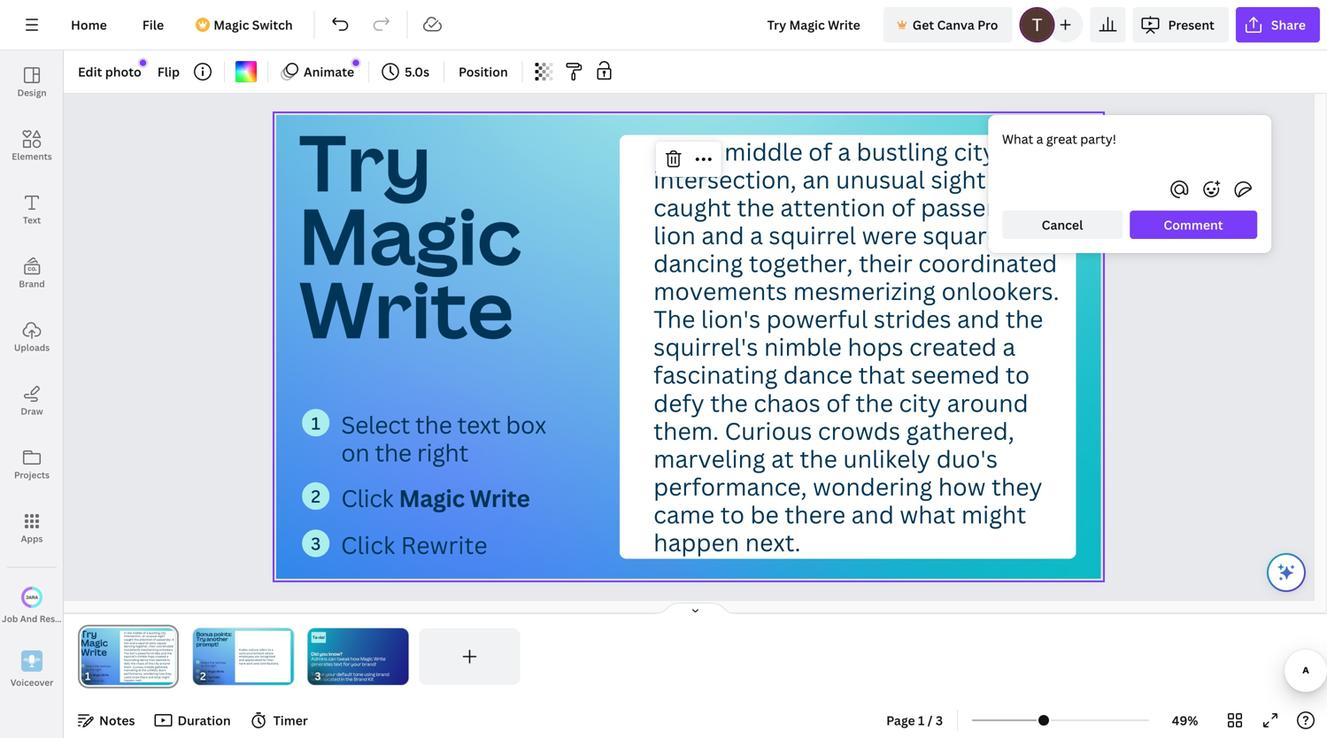 Task type: vqa. For each thing, say whether or not it's contained in the screenshot.
the leftmost the Wilson
no



Task type: locate. For each thing, give the bounding box(es) containing it.
voiceover
[[10, 677, 53, 689]]

0 vertical spatial try
[[299, 109, 432, 214]]

0 horizontal spatial right
[[210, 665, 216, 669]]

magic
[[214, 16, 249, 33], [299, 182, 522, 288], [399, 482, 465, 514], [361, 656, 373, 663], [208, 670, 216, 674]]

for
[[262, 659, 266, 663], [344, 662, 350, 668]]

2 horizontal spatial 1
[[919, 713, 925, 730]]

crowds
[[819, 415, 901, 447]]

0 vertical spatial select
[[341, 409, 410, 441]]

a up recognized
[[272, 649, 273, 652]]

nimble
[[765, 331, 843, 363]]

passersby.
[[922, 191, 1043, 223]]

box inside the select the text box on the right
[[506, 409, 547, 441]]

of right chaos at the bottom right
[[827, 387, 851, 419]]

box for select the text box on the right 1 2 click magic write
[[221, 661, 226, 665]]

new image inside animate popup button
[[353, 60, 360, 66]]

0 vertical spatial brand
[[19, 278, 45, 290]]

how inside did you know? admins can tweak how magic write generates text for your brand!
[[351, 656, 360, 663]]

draw button
[[0, 369, 64, 433]]

0 horizontal spatial try
[[196, 636, 205, 644]]

animate
[[304, 63, 354, 80]]

middle
[[725, 136, 803, 168]]

default
[[337, 672, 352, 678]]

0 vertical spatial box
[[506, 409, 547, 441]]

for up default
[[344, 662, 350, 668]]

page 1 / 3
[[887, 713, 944, 730]]

to right refers
[[268, 649, 271, 652]]

main menu bar
[[0, 0, 1328, 50]]

did
[[311, 651, 319, 658]]

and right lion
[[702, 219, 745, 251]]

1 horizontal spatial their
[[860, 247, 913, 279]]

sight
[[932, 164, 987, 196]]

1 horizontal spatial brand
[[354, 677, 367, 683]]

recognized
[[260, 655, 275, 659]]

new image left "5.0s" button
[[353, 60, 360, 66]]

an
[[803, 164, 831, 196]]

ta-
[[313, 636, 319, 641]]

dancing
[[654, 247, 744, 279]]

1 horizontal spatial 2
[[311, 485, 321, 509]]

0 vertical spatial 3
[[311, 532, 321, 556]]

1 vertical spatial of
[[892, 191, 916, 223]]

0 vertical spatial your
[[351, 662, 361, 668]]

text
[[23, 214, 41, 226]]

1 vertical spatial 1
[[197, 662, 198, 664]]

2 inside select the text box on the right 1 2 click magic write
[[197, 671, 198, 673]]

1 vertical spatial try
[[196, 636, 205, 644]]

page 1 image
[[78, 629, 179, 686]]

for right are
[[262, 659, 266, 663]]

fairy
[[201, 680, 207, 683]]

of
[[809, 136, 833, 168], [892, 191, 916, 223], [827, 387, 851, 419]]

0 vertical spatial how
[[939, 471, 987, 503]]

1 vertical spatial 3
[[197, 677, 198, 680]]

0 horizontal spatial select
[[201, 661, 209, 665]]

click left dust
[[201, 676, 207, 680]]

1 vertical spatial your
[[326, 672, 336, 678]]

flip button
[[150, 58, 187, 86]]

brand inside button
[[19, 278, 45, 290]]

canva
[[938, 16, 975, 33]]

admins
[[311, 656, 328, 663]]

1
[[312, 412, 321, 435], [197, 662, 198, 664], [919, 713, 925, 730]]

your up tone
[[351, 662, 361, 668]]

and down kudos
[[239, 659, 244, 663]]

right inside the select the text box on the right
[[417, 437, 469, 469]]

brand left kit
[[354, 677, 367, 683]]

powerful
[[767, 303, 869, 335]]

1 horizontal spatial select
[[341, 409, 410, 441]]

performance,
[[654, 471, 808, 503]]

0 horizontal spatial how
[[351, 656, 360, 663]]

1 horizontal spatial box
[[506, 409, 547, 441]]

2 vertical spatial 1
[[919, 713, 925, 730]]

contributions.
[[259, 662, 279, 666]]

to left be
[[721, 499, 745, 531]]

1 vertical spatial right
[[210, 665, 216, 669]]

magic inside did you know? admins can tweak how magic write generates text for your brand!
[[361, 656, 373, 663]]

brand
[[19, 278, 45, 290], [354, 677, 367, 683]]

in
[[341, 677, 345, 683]]

0 horizontal spatial text
[[215, 661, 220, 665]]

projects button
[[0, 433, 64, 497]]

get canva pro
[[913, 16, 999, 33]]

magic inside button
[[214, 16, 249, 33]]

in
[[654, 136, 676, 168]]

unlikely
[[844, 443, 931, 475]]

1 new image from the left
[[140, 60, 147, 66]]

their inside bonus points: try another prompt! kudos culture refers to a work environment where employees are recognized and appreciated for their hard work and contributions.
[[267, 659, 274, 663]]

1 vertical spatial 2
[[197, 671, 198, 673]]

0 vertical spatial work
[[239, 652, 246, 656]]

0 horizontal spatial 1
[[197, 662, 198, 664]]

try inside bonus points: try another prompt! kudos culture refers to a work environment where employees are recognized and appreciated for their hard work and contributions.
[[196, 636, 205, 644]]

0 vertical spatial 2
[[311, 485, 321, 509]]

1 horizontal spatial 3
[[311, 532, 321, 556]]

write
[[299, 256, 514, 361], [470, 482, 530, 514], [374, 656, 386, 663], [217, 670, 224, 674]]

came
[[654, 499, 715, 531]]

timer button
[[245, 707, 315, 735]]

text down know?
[[334, 662, 343, 668]]

0 horizontal spatial your
[[326, 672, 336, 678]]

select the text box on the right
[[341, 409, 547, 469]]

text for select the text box on the right
[[458, 409, 501, 441]]

1 vertical spatial brand
[[354, 677, 367, 683]]

how right tweak
[[351, 656, 360, 663]]

select inside the select the text box on the right
[[341, 409, 410, 441]]

right
[[417, 437, 469, 469], [210, 665, 216, 669]]

on inside select the text box on the right 1 2 click magic write
[[201, 665, 204, 669]]

on inside the select the text box on the right
[[341, 437, 370, 469]]

new image for edit photo
[[140, 60, 147, 66]]

0 horizontal spatial their
[[267, 659, 274, 663]]

0 horizontal spatial 3
[[197, 677, 198, 680]]

1 vertical spatial on
[[201, 665, 204, 669]]

1 horizontal spatial right
[[417, 437, 469, 469]]

great
[[1047, 131, 1078, 148]]

0 horizontal spatial on
[[201, 665, 204, 669]]

1 horizontal spatial on
[[341, 437, 370, 469]]

write inside select the text box on the right 1 2 click magic write
[[217, 670, 224, 674]]

on for select the text box on the right 1 2 click magic write
[[201, 665, 204, 669]]

box
[[506, 409, 547, 441], [221, 661, 226, 665]]

text up sprinkle
[[215, 661, 220, 665]]

click up 3 click sprinkle fairy dust at the bottom
[[201, 670, 207, 674]]

flip
[[157, 63, 180, 80]]

text inside select the text box on the right 1 2 click magic write
[[215, 661, 220, 665]]

apps
[[21, 533, 43, 545]]

magic inside select the text box on the right 1 2 click magic write
[[208, 670, 216, 674]]

how left they
[[939, 471, 987, 503]]

culture
[[248, 649, 258, 652]]

2 horizontal spatial 3
[[936, 713, 944, 730]]

cancel button
[[1003, 211, 1123, 239]]

0 vertical spatial 1
[[312, 412, 321, 435]]

around
[[948, 387, 1029, 419]]

0 horizontal spatial box
[[221, 661, 226, 665]]

to
[[1007, 359, 1031, 391], [721, 499, 745, 531], [268, 649, 271, 652]]

environment
[[246, 652, 264, 656]]

on
[[341, 437, 370, 469], [201, 665, 204, 669]]

0 horizontal spatial brand
[[19, 278, 45, 290]]

2 vertical spatial of
[[827, 387, 851, 419]]

brand up uploads button
[[19, 278, 45, 290]]

city
[[955, 136, 997, 168], [900, 387, 942, 419]]

right up click magic write
[[417, 437, 469, 469]]

text up click magic write
[[458, 409, 501, 441]]

1 vertical spatial how
[[351, 656, 360, 663]]

2 vertical spatial 3
[[936, 713, 944, 730]]

text inside the select the text box on the right
[[458, 409, 501, 441]]

happen
[[654, 527, 740, 559]]

select inside select the text box on the right 1 2 click magic write
[[201, 661, 209, 665]]

1 vertical spatial select
[[201, 661, 209, 665]]

a right created
[[1003, 331, 1017, 363]]

0 vertical spatial their
[[860, 247, 913, 279]]

0 vertical spatial on
[[341, 437, 370, 469]]

Comment draft. Add a comment or @mention. text field
[[1003, 129, 1258, 168]]

1 vertical spatial their
[[267, 659, 274, 663]]

a right an
[[838, 136, 852, 168]]

a left great
[[1037, 131, 1044, 148]]

tone
[[353, 672, 363, 678]]

select
[[341, 409, 410, 441], [201, 661, 209, 665]]

select for select the text box on the right
[[341, 409, 410, 441]]

to right seemed
[[1007, 359, 1031, 391]]

1 vertical spatial work
[[246, 662, 253, 666]]

2 new image from the left
[[353, 60, 360, 66]]

1 horizontal spatial text
[[334, 662, 343, 668]]

new image left the flip
[[140, 60, 147, 66]]

coordinated
[[919, 247, 1058, 279]]

0 horizontal spatial city
[[900, 387, 942, 419]]

of right middle
[[809, 136, 833, 168]]

their down the where
[[267, 659, 274, 663]]

a
[[1048, 191, 1064, 223]]

there
[[785, 499, 846, 531]]

click rewrite
[[341, 529, 488, 561]]

of down bustling
[[892, 191, 916, 223]]

the inside the tweak your default tone using brand voice located in the brand kit
[[346, 677, 353, 683]]

Page title text field
[[98, 668, 105, 686]]

work right hard
[[246, 662, 253, 666]]

1 horizontal spatial your
[[351, 662, 361, 668]]

their up strides
[[860, 247, 913, 279]]

0 horizontal spatial to
[[268, 649, 271, 652]]

for inside bonus points: try another prompt! kudos culture refers to a work environment where employees are recognized and appreciated for their hard work and contributions.
[[262, 659, 266, 663]]

intersection,
[[654, 164, 797, 196]]

write inside did you know? admins can tweak how magic write generates text for your brand!
[[374, 656, 386, 663]]

3 inside 3 click sprinkle fairy dust
[[197, 677, 198, 680]]

edit photo button
[[71, 58, 149, 86]]

text inside did you know? admins can tweak how magic write generates text for your brand!
[[334, 662, 343, 668]]

1 horizontal spatial how
[[939, 471, 987, 503]]

file button
[[128, 7, 178, 43]]

3 click sprinkle fairy dust
[[197, 676, 220, 683]]

0 vertical spatial of
[[809, 136, 833, 168]]

brand button
[[0, 242, 64, 306]]

new image
[[140, 60, 147, 66], [353, 60, 360, 66]]

0 horizontal spatial 2
[[197, 671, 198, 673]]

5.0s
[[405, 63, 430, 80]]

1 horizontal spatial to
[[721, 499, 745, 531]]

your right tweak
[[326, 672, 336, 678]]

0 vertical spatial city
[[955, 136, 997, 168]]

city down created
[[900, 387, 942, 419]]

tweak
[[337, 656, 350, 663]]

ta-da!
[[313, 636, 325, 641]]

lion
[[654, 219, 696, 251]]

how inside in the middle of a bustling city intersection, an unusual sight caught the attention of passersby. a lion and a squirrel were square dancing together, their coordinated movements mesmerizing onlookers. the lion's powerful strides and the squirrel's nimble hops created a fascinating dance that seemed to defy the chaos of the city around them. curious crowds gathered, marveling at the unlikely duo's performance, wondering how they came to be there and what might happen next.
[[939, 471, 987, 503]]

2 vertical spatial to
[[268, 649, 271, 652]]

0 vertical spatial right
[[417, 437, 469, 469]]

1 vertical spatial box
[[221, 661, 226, 665]]

/
[[928, 713, 933, 730]]

comment
[[1164, 217, 1224, 233]]

in the middle of a bustling city intersection, an unusual sight caught the attention of passersby. a lion and a squirrel were square dancing together, their coordinated movements mesmerizing onlookers. the lion's powerful strides and the squirrel's nimble hops created a fascinating dance that seemed to defy the chaos of the city around them. curious crowds gathered, marveling at the unlikely duo's performance, wondering how they came to be there and what might happen next.
[[654, 136, 1064, 559]]

2 horizontal spatial text
[[458, 409, 501, 441]]

click up "click rewrite"
[[341, 482, 394, 514]]

0 horizontal spatial new image
[[140, 60, 147, 66]]

0 horizontal spatial for
[[262, 659, 266, 663]]

to inside bonus points: try another prompt! kudos culture refers to a work environment where employees are recognized and appreciated for their hard work and contributions.
[[268, 649, 271, 652]]

right up sprinkle
[[210, 665, 216, 669]]

try
[[299, 109, 432, 214], [196, 636, 205, 644]]

city left what
[[955, 136, 997, 168]]

1 horizontal spatial new image
[[353, 60, 360, 66]]

1 horizontal spatial for
[[344, 662, 350, 668]]

work up hard
[[239, 652, 246, 656]]

2 horizontal spatial to
[[1007, 359, 1031, 391]]

new image inside 'edit photo' dropdown button
[[140, 60, 147, 66]]

box inside select the text box on the right 1 2 click magic write
[[221, 661, 226, 665]]

0 vertical spatial to
[[1007, 359, 1031, 391]]

dust
[[208, 680, 214, 683]]

a inside bonus points: try another prompt! kudos culture refers to a work environment where employees are recognized and appreciated for their hard work and contributions.
[[272, 649, 273, 652]]

right inside select the text box on the right 1 2 click magic write
[[210, 665, 216, 669]]

1 horizontal spatial try
[[299, 109, 432, 214]]

duration button
[[149, 707, 238, 735]]



Task type: describe. For each thing, give the bounding box(es) containing it.
a left squirrel
[[751, 219, 764, 251]]

brand
[[376, 672, 390, 678]]

get
[[913, 16, 935, 33]]

select for select the text box on the right 1 2 click magic write
[[201, 661, 209, 665]]

bustling
[[857, 136, 949, 168]]

duo's
[[937, 443, 999, 475]]

new image for animate
[[353, 60, 360, 66]]

can
[[328, 656, 336, 663]]

mesmerizing
[[794, 275, 937, 307]]

uploads
[[14, 342, 50, 354]]

their inside in the middle of a bustling city intersection, an unusual sight caught the attention of passersby. a lion and a squirrel were square dancing together, their coordinated movements mesmerizing onlookers. the lion's powerful strides and the squirrel's nimble hops created a fascinating dance that seemed to defy the chaos of the city around them. curious crowds gathered, marveling at the unlikely duo's performance, wondering how they came to be there and what might happen next.
[[860, 247, 913, 279]]

no color image
[[236, 61, 257, 82]]

1 vertical spatial city
[[900, 387, 942, 419]]

brand inside the tweak your default tone using brand voice located in the brand kit
[[354, 677, 367, 683]]

file
[[142, 16, 164, 33]]

appreciated
[[245, 659, 262, 663]]

hide pages image
[[653, 602, 738, 617]]

job and resume ai button
[[0, 575, 85, 639]]

click inside 3 click sprinkle fairy dust
[[201, 676, 207, 680]]

and down coordinated
[[958, 303, 1001, 335]]

bonus points: try another prompt! kudos culture refers to a work environment where employees are recognized and appreciated for their hard work and contributions.
[[196, 631, 279, 666]]

for inside did you know? admins can tweak how magic write generates text for your brand!
[[344, 662, 350, 668]]

home
[[71, 16, 107, 33]]

ai
[[76, 613, 85, 625]]

3 for 3 click sprinkle fairy dust
[[197, 677, 198, 680]]

right for select the text box on the right
[[417, 437, 469, 469]]

1 vertical spatial to
[[721, 499, 745, 531]]

wondering
[[814, 471, 933, 503]]

fascinating
[[654, 359, 778, 391]]

select the text box on the right 1 2 click magic write
[[197, 661, 226, 674]]

bonus
[[196, 631, 213, 638]]

right for select the text box on the right 1 2 click magic write
[[210, 665, 216, 669]]

share button
[[1237, 7, 1321, 43]]

design button
[[0, 50, 64, 114]]

text for select the text box on the right 1 2 click magic write
[[215, 661, 220, 665]]

located
[[324, 677, 340, 683]]

job
[[2, 613, 18, 625]]

edit
[[78, 63, 102, 80]]

square
[[924, 219, 1001, 251]]

present
[[1169, 16, 1215, 33]]

elements button
[[0, 114, 64, 178]]

seemed
[[912, 359, 1001, 391]]

squirrel's
[[654, 331, 759, 363]]

share
[[1272, 16, 1307, 33]]

refers
[[259, 649, 267, 652]]

pro
[[978, 16, 999, 33]]

a inside text box
[[1037, 131, 1044, 148]]

Design title text field
[[754, 7, 877, 43]]

generates
[[311, 662, 333, 668]]

them.
[[654, 415, 720, 447]]

what
[[1003, 131, 1034, 148]]

on for select the text box on the right
[[341, 437, 370, 469]]

tweak
[[311, 672, 325, 678]]

present button
[[1133, 7, 1230, 43]]

and left what
[[852, 499, 895, 531]]

caught
[[654, 191, 732, 223]]

49%
[[1173, 713, 1199, 730]]

job and resume ai
[[2, 613, 85, 625]]

duration
[[178, 713, 231, 730]]

the
[[654, 303, 696, 335]]

1 horizontal spatial city
[[955, 136, 997, 168]]

position
[[459, 63, 508, 80]]

and down are
[[254, 662, 259, 666]]

timer
[[273, 713, 308, 730]]

3 for 3
[[311, 532, 321, 556]]

points:
[[214, 631, 232, 638]]

rewrite
[[401, 529, 488, 561]]

box for select the text box on the right
[[506, 409, 547, 441]]

at
[[772, 443, 795, 475]]

cancel
[[1042, 217, 1084, 233]]

kit
[[368, 677, 374, 683]]

squirrel
[[770, 219, 857, 251]]

resume
[[40, 613, 74, 625]]

apps button
[[0, 497, 64, 561]]

position button
[[452, 58, 515, 86]]

brand!
[[362, 662, 377, 668]]

49% button
[[1157, 707, 1215, 735]]

canva assistant image
[[1277, 563, 1298, 584]]

switch
[[252, 16, 293, 33]]

kudos
[[239, 649, 248, 652]]

side panel tab list
[[0, 50, 85, 703]]

3 inside button
[[936, 713, 944, 730]]

notes
[[99, 713, 135, 730]]

1 inside select the text box on the right 1 2 click magic write
[[197, 662, 198, 664]]

edit photo
[[78, 63, 141, 80]]

design
[[17, 87, 47, 99]]

magic switch
[[214, 16, 293, 33]]

another
[[206, 636, 228, 644]]

be
[[751, 499, 780, 531]]

your inside did you know? admins can tweak how magic write generates text for your brand!
[[351, 662, 361, 668]]

photo
[[105, 63, 141, 80]]

click magic write
[[341, 482, 530, 514]]

uploads button
[[0, 306, 64, 369]]

1 inside 'page 1 / 3' button
[[919, 713, 925, 730]]

together,
[[750, 247, 854, 279]]

prompt!
[[196, 641, 218, 649]]

lion's
[[702, 303, 761, 335]]

employees
[[239, 655, 254, 659]]

click inside select the text box on the right 1 2 click magic write
[[201, 670, 207, 674]]

your inside the tweak your default tone using brand voice located in the brand kit
[[326, 672, 336, 678]]

1 horizontal spatial 1
[[312, 412, 321, 435]]

what a great party!
[[1003, 131, 1117, 148]]

comment button
[[1130, 211, 1258, 239]]

click left "rewrite" on the bottom
[[341, 529, 396, 561]]

defy
[[654, 387, 705, 419]]

unusual
[[837, 164, 926, 196]]

know?
[[329, 651, 343, 658]]

chaos
[[754, 387, 821, 419]]

movements
[[654, 275, 788, 307]]

hops
[[848, 331, 904, 363]]

using
[[364, 672, 375, 678]]



